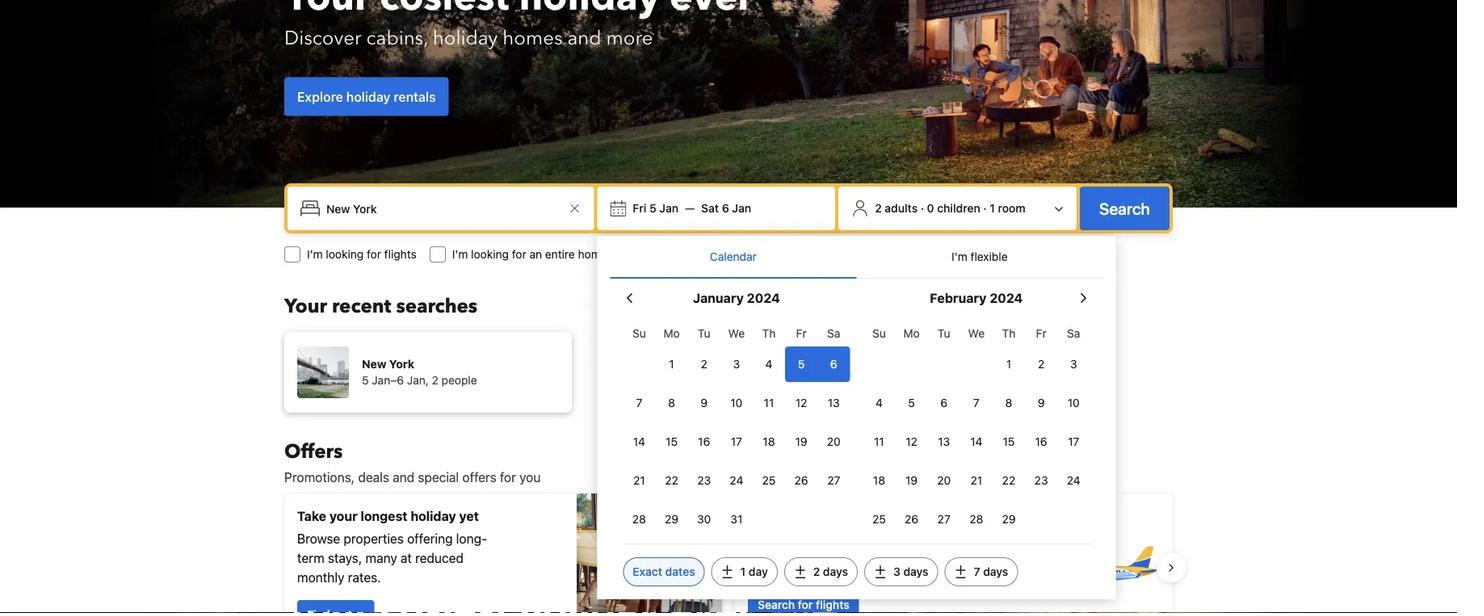 Task type: locate. For each thing, give the bounding box(es) containing it.
2 9 from the left
[[1038, 396, 1045, 410]]

6 for 6 january 2024 checkbox
[[830, 357, 837, 371]]

1 horizontal spatial 24
[[1067, 474, 1081, 487]]

1 17 from the left
[[731, 435, 742, 448]]

4 for 4 february 2024 option
[[876, 396, 883, 410]]

14 for 14 checkbox
[[970, 435, 983, 448]]

13 inside option
[[938, 435, 950, 448]]

1 horizontal spatial 2024
[[990, 290, 1023, 306]]

su up 4 february 2024 option
[[872, 327, 886, 340]]

2 22 from the left
[[1002, 474, 1016, 487]]

jan–6
[[372, 374, 404, 387]]

tab list
[[610, 236, 1103, 279]]

2 8 from the left
[[1005, 396, 1012, 410]]

11 inside option
[[874, 435, 884, 448]]

2 we from the left
[[968, 327, 985, 340]]

2 tu from the left
[[938, 327, 950, 340]]

i'm
[[307, 248, 323, 261]]

17 inside option
[[731, 435, 742, 448]]

february
[[930, 290, 987, 306]]

15 January 2024 checkbox
[[655, 424, 688, 460]]

1 horizontal spatial 6
[[830, 357, 837, 371]]

1 sa from the left
[[827, 327, 840, 340]]

2 mo from the left
[[903, 327, 920, 340]]

28
[[632, 513, 646, 526], [970, 513, 983, 526]]

6 January 2024 checkbox
[[818, 347, 850, 382]]

17 right 16 option
[[1068, 435, 1079, 448]]

1 vertical spatial and
[[393, 470, 415, 485]]

2 vertical spatial flights
[[816, 598, 849, 611]]

inspired,
[[772, 541, 823, 556]]

2 su from the left
[[872, 327, 886, 340]]

25 left 26 checkbox
[[872, 513, 886, 526]]

2 fr from the left
[[1036, 327, 1047, 340]]

14 inside 14 checkbox
[[633, 435, 645, 448]]

1 horizontal spatial 18
[[873, 474, 885, 487]]

mo up the 5 checkbox
[[903, 327, 920, 340]]

0 horizontal spatial 28
[[632, 513, 646, 526]]

10 right 9 january 2024 option
[[730, 396, 743, 410]]

1 jan from the left
[[659, 202, 679, 215]]

1 horizontal spatial looking
[[471, 248, 509, 261]]

1 mo from the left
[[664, 327, 680, 340]]

16 February 2024 checkbox
[[1025, 424, 1057, 460]]

1 tu from the left
[[698, 327, 710, 340]]

looking right i'm
[[326, 248, 364, 261]]

27 right 26 january 2024 "checkbox" on the bottom right of the page
[[827, 474, 840, 487]]

0 horizontal spatial grid
[[623, 317, 850, 537]]

18 inside 18 option
[[763, 435, 775, 448]]

2 horizontal spatial and
[[881, 541, 903, 556]]

1 horizontal spatial 12
[[906, 435, 917, 448]]

reduced
[[415, 550, 464, 566]]

1 horizontal spatial more
[[748, 560, 778, 576]]

0 horizontal spatial 19
[[795, 435, 807, 448]]

11 left 12 february 2024 checkbox
[[874, 435, 884, 448]]

16 for 16 option
[[1035, 435, 1047, 448]]

8 right 7 option
[[668, 396, 675, 410]]

to
[[805, 518, 818, 534]]

search for search for flights
[[758, 598, 795, 611]]

fr up 5 cell
[[796, 327, 807, 340]]

1 15 from the left
[[666, 435, 678, 448]]

i'm for i'm flexible
[[952, 250, 967, 263]]

looking
[[326, 248, 364, 261], [471, 248, 509, 261]]

1 · from the left
[[921, 202, 924, 215]]

search inside search button
[[1099, 199, 1150, 218]]

1 vertical spatial search
[[758, 598, 795, 611]]

25 for 25 option
[[872, 513, 886, 526]]

1 horizontal spatial 20
[[937, 474, 951, 487]]

2 horizontal spatial i'm
[[952, 250, 967, 263]]

0 vertical spatial flights
[[384, 248, 417, 261]]

11 inside option
[[764, 396, 774, 410]]

13
[[828, 396, 840, 410], [938, 435, 950, 448]]

2 right 1 checkbox at the bottom left of the page
[[701, 357, 707, 371]]

1 horizontal spatial and
[[567, 25, 601, 52]]

·
[[921, 202, 924, 215], [983, 202, 987, 215]]

4 left the 5 checkbox
[[876, 396, 883, 410]]

0 horizontal spatial 4
[[765, 357, 773, 371]]

8 for 8 "checkbox"
[[1005, 396, 1012, 410]]

10
[[730, 396, 743, 410], [1068, 396, 1080, 410]]

19 inside checkbox
[[905, 474, 918, 487]]

15 inside option
[[666, 435, 678, 448]]

0 horizontal spatial 29
[[665, 513, 679, 526]]

3 days from the left
[[983, 565, 1008, 578]]

exact
[[633, 565, 662, 578]]

21 inside option
[[633, 474, 645, 487]]

22 right 21 "option"
[[1002, 474, 1016, 487]]

0 horizontal spatial flights
[[384, 248, 417, 261]]

we
[[728, 327, 745, 340], [968, 327, 985, 340]]

for
[[367, 248, 381, 261], [512, 248, 526, 261], [783, 248, 797, 261], [500, 470, 516, 485], [798, 598, 813, 611]]

your inside fly away to your dream holiday get inspired, compare and book flights with more flexibility
[[821, 518, 849, 534]]

1 29 from the left
[[665, 513, 679, 526]]

1 left 2 february 2024 option
[[1006, 357, 1011, 371]]

1 horizontal spatial 28
[[970, 513, 983, 526]]

travelling
[[732, 248, 780, 261]]

21 inside "option"
[[971, 474, 982, 487]]

24 left 25 january 2024 checkbox
[[730, 474, 743, 487]]

23 inside option
[[1034, 474, 1048, 487]]

26 inside checkbox
[[905, 513, 918, 526]]

22 inside option
[[1002, 474, 1016, 487]]

6 inside checkbox
[[940, 396, 948, 410]]

0 horizontal spatial 8
[[668, 396, 675, 410]]

26 inside "checkbox"
[[794, 474, 808, 487]]

23 February 2024 checkbox
[[1025, 463, 1057, 498]]

with
[[978, 541, 1003, 556]]

your right to
[[821, 518, 849, 534]]

13 inside checkbox
[[828, 396, 840, 410]]

1 horizontal spatial your
[[821, 518, 849, 534]]

2 left adults
[[875, 202, 882, 215]]

flights down 27 option at right
[[939, 541, 975, 556]]

take your longest holiday yet image
[[577, 494, 722, 613]]

fr for january 2024
[[796, 327, 807, 340]]

2 horizontal spatial 3
[[1070, 357, 1077, 371]]

2 looking from the left
[[471, 248, 509, 261]]

0 horizontal spatial your
[[329, 508, 358, 524]]

looking left the an at the left top of page
[[471, 248, 509, 261]]

8 February 2024 checkbox
[[993, 385, 1025, 421]]

2 January 2024 checkbox
[[688, 347, 720, 382]]

2 th from the left
[[1002, 327, 1016, 340]]

0 vertical spatial 20
[[827, 435, 841, 448]]

18 January 2024 checkbox
[[753, 424, 785, 460]]

0 horizontal spatial 17
[[731, 435, 742, 448]]

21 left 22 checkbox
[[633, 474, 645, 487]]

search inside search for flights link
[[758, 598, 795, 611]]

7 right 6 february 2024 checkbox
[[973, 396, 980, 410]]

2 horizontal spatial days
[[983, 565, 1008, 578]]

2 10 from the left
[[1068, 396, 1080, 410]]

1 horizontal spatial days
[[903, 565, 929, 578]]

0 horizontal spatial more
[[606, 25, 653, 52]]

22 for the 22 option
[[1002, 474, 1016, 487]]

7 left 8 january 2024 checkbox
[[636, 396, 642, 410]]

th up the 1 option
[[1002, 327, 1016, 340]]

9 inside checkbox
[[1038, 396, 1045, 410]]

1 horizontal spatial 19
[[905, 474, 918, 487]]

1 vertical spatial 13
[[938, 435, 950, 448]]

your recent searches
[[284, 293, 477, 319]]

january 2024
[[693, 290, 780, 306]]

2024 for february 2024
[[990, 290, 1023, 306]]

0 horizontal spatial 6
[[722, 202, 729, 215]]

0 horizontal spatial 16
[[698, 435, 710, 448]]

mo up 1 checkbox at the bottom left of the page
[[664, 327, 680, 340]]

1 su from the left
[[632, 327, 646, 340]]

1 9 from the left
[[701, 396, 708, 410]]

14 left 15 february 2024 checkbox
[[970, 435, 983, 448]]

and inside offers promotions, deals and special offers for you
[[393, 470, 415, 485]]

2 adults · 0 children · 1 room
[[875, 202, 1026, 215]]

0 horizontal spatial th
[[762, 327, 776, 340]]

explore holiday rentals
[[297, 89, 436, 104]]

27 inside 27 option
[[937, 513, 951, 526]]

9 inside option
[[701, 396, 708, 410]]

jan,
[[407, 374, 429, 387]]

24 inside checkbox
[[730, 474, 743, 487]]

search for flights link
[[748, 590, 859, 613]]

8 left 9 checkbox
[[1005, 396, 1012, 410]]

0 horizontal spatial 25
[[762, 474, 776, 487]]

1 28 from the left
[[632, 513, 646, 526]]

13 right 12 february 2024 checkbox
[[938, 435, 950, 448]]

0 vertical spatial 19
[[795, 435, 807, 448]]

0 horizontal spatial 26
[[794, 474, 808, 487]]

16 inside option
[[1035, 435, 1047, 448]]

0 horizontal spatial jan
[[659, 202, 679, 215]]

8 for 8 january 2024 checkbox
[[668, 396, 675, 410]]

0 horizontal spatial 2024
[[747, 290, 780, 306]]

explore holiday rentals link
[[284, 77, 449, 116]]

17
[[731, 435, 742, 448], [1068, 435, 1079, 448]]

1 we from the left
[[728, 327, 745, 340]]

17 inside option
[[1068, 435, 1079, 448]]

30
[[697, 513, 711, 526]]

looking for i'm
[[471, 248, 509, 261]]

10 February 2024 checkbox
[[1057, 385, 1090, 421]]

discover
[[284, 25, 362, 52]]

flights down 2 days
[[816, 598, 849, 611]]

room
[[998, 202, 1026, 215]]

0 horizontal spatial search
[[758, 598, 795, 611]]

0 horizontal spatial tu
[[698, 327, 710, 340]]

0 horizontal spatial 10
[[730, 396, 743, 410]]

2 21 from the left
[[971, 474, 982, 487]]

0 horizontal spatial 12
[[795, 396, 807, 410]]

19 inside checkbox
[[795, 435, 807, 448]]

1 horizontal spatial 29
[[1002, 513, 1016, 526]]

7 for 7 february 2024 option
[[973, 396, 980, 410]]

2 23 from the left
[[1034, 474, 1048, 487]]

21 January 2024 checkbox
[[623, 463, 655, 498]]

16 inside checkbox
[[698, 435, 710, 448]]

25 for 25 january 2024 checkbox
[[762, 474, 776, 487]]

11 for the 11 january 2024 option
[[764, 396, 774, 410]]

1 left 2 checkbox
[[669, 357, 674, 371]]

24 right 23 february 2024 option
[[1067, 474, 1081, 487]]

1 horizontal spatial i'm
[[713, 248, 729, 261]]

9 January 2024 checkbox
[[688, 385, 720, 421]]

27 right 26 checkbox
[[937, 513, 951, 526]]

22 inside 22 checkbox
[[665, 474, 678, 487]]

0 horizontal spatial 13
[[828, 396, 840, 410]]

6
[[722, 202, 729, 215], [830, 357, 837, 371], [940, 396, 948, 410]]

9 right 8 "checkbox"
[[1038, 396, 1045, 410]]

5 right fri
[[649, 202, 656, 215]]

0 vertical spatial search
[[1099, 199, 1150, 218]]

1 vertical spatial 6
[[830, 357, 837, 371]]

take your longest holiday yet browse properties offering long- term stays, many at reduced monthly rates.
[[297, 508, 487, 585]]

2 29 from the left
[[1002, 513, 1016, 526]]

5 down "new"
[[362, 374, 369, 387]]

2 days from the left
[[903, 565, 929, 578]]

1 14 from the left
[[633, 435, 645, 448]]

1 vertical spatial 19
[[905, 474, 918, 487]]

1 vertical spatial 18
[[873, 474, 885, 487]]

7
[[636, 396, 642, 410], [973, 396, 980, 410], [974, 565, 980, 578]]

26 January 2024 checkbox
[[785, 463, 818, 498]]

1 horizontal spatial 22
[[1002, 474, 1016, 487]]

1 February 2024 checkbox
[[993, 347, 1025, 382]]

1 horizontal spatial 16
[[1035, 435, 1047, 448]]

16 for 16 january 2024 checkbox
[[698, 435, 710, 448]]

25 right 24 checkbox
[[762, 474, 776, 487]]

su up 7 option
[[632, 327, 646, 340]]

1
[[990, 202, 995, 215], [669, 357, 674, 371], [1006, 357, 1011, 371], [740, 565, 746, 578]]

1 horizontal spatial 27
[[937, 513, 951, 526]]

2 grid from the left
[[863, 317, 1090, 537]]

3
[[733, 357, 740, 371], [1070, 357, 1077, 371], [893, 565, 900, 578]]

23 right 22 checkbox
[[697, 474, 711, 487]]

1 vertical spatial 4
[[876, 396, 883, 410]]

15 inside checkbox
[[1003, 435, 1015, 448]]

1 horizontal spatial 14
[[970, 435, 983, 448]]

1 horizontal spatial 15
[[1003, 435, 1015, 448]]

8 inside checkbox
[[668, 396, 675, 410]]

6 right 5 checkbox
[[830, 357, 837, 371]]

tu
[[698, 327, 710, 340], [938, 327, 950, 340]]

9
[[701, 396, 708, 410], [1038, 396, 1045, 410]]

6 February 2024 checkbox
[[928, 385, 960, 421]]

i'm left flexible
[[952, 250, 967, 263]]

20 left 21 "option"
[[937, 474, 951, 487]]

flights
[[384, 248, 417, 261], [939, 541, 975, 556], [816, 598, 849, 611]]

1 fr from the left
[[796, 327, 807, 340]]

jan right sat
[[732, 202, 751, 215]]

for left the an at the left top of page
[[512, 248, 526, 261]]

0 horizontal spatial days
[[823, 565, 848, 578]]

23 inside checkbox
[[697, 474, 711, 487]]

flexibility
[[781, 560, 833, 576]]

2 2024 from the left
[[990, 290, 1023, 306]]

we down february 2024 on the right top
[[968, 327, 985, 340]]

mo
[[664, 327, 680, 340], [903, 327, 920, 340]]

2 sa from the left
[[1067, 327, 1080, 340]]

25 inside option
[[872, 513, 886, 526]]

1 16 from the left
[[698, 435, 710, 448]]

days down the compare
[[823, 565, 848, 578]]

19 for 19 checkbox
[[905, 474, 918, 487]]

24 for 24 checkbox
[[730, 474, 743, 487]]

9 left the 10 january 2024 checkbox
[[701, 396, 708, 410]]

jan left —
[[659, 202, 679, 215]]

23 for 23 checkbox
[[697, 474, 711, 487]]

holiday left homes
[[433, 25, 498, 52]]

jan
[[659, 202, 679, 215], [732, 202, 751, 215]]

25 inside checkbox
[[762, 474, 776, 487]]

2 28 from the left
[[970, 513, 983, 526]]

22 for 22 checkbox
[[665, 474, 678, 487]]

0 horizontal spatial 14
[[633, 435, 645, 448]]

· left "0"
[[921, 202, 924, 215]]

1 horizontal spatial 23
[[1034, 474, 1048, 487]]

22 February 2024 checkbox
[[993, 463, 1025, 498]]

19 right the 18 option
[[905, 474, 918, 487]]

grid for january
[[623, 317, 850, 537]]

sa up '6' cell
[[827, 327, 840, 340]]

days down with
[[983, 565, 1008, 578]]

25 January 2024 checkbox
[[753, 463, 785, 498]]

for for work
[[783, 248, 797, 261]]

days down book
[[903, 565, 929, 578]]

18 February 2024 checkbox
[[863, 463, 895, 498]]

offers promotions, deals and special offers for you
[[284, 438, 541, 485]]

1 January 2024 checkbox
[[655, 347, 688, 382]]

0 horizontal spatial sa
[[827, 327, 840, 340]]

27 for 27 option at right
[[937, 513, 951, 526]]

22 January 2024 checkbox
[[655, 463, 688, 498]]

12 January 2024 checkbox
[[785, 385, 818, 421]]

2 right the 1 option
[[1038, 357, 1045, 371]]

tu down the february on the right
[[938, 327, 950, 340]]

1 grid from the left
[[623, 317, 850, 537]]

13 February 2024 checkbox
[[928, 424, 960, 460]]

for left work
[[783, 248, 797, 261]]

20 February 2024 checkbox
[[928, 463, 960, 498]]

0 horizontal spatial 21
[[633, 474, 645, 487]]

tu for february
[[938, 327, 950, 340]]

home
[[578, 248, 607, 261]]

15
[[666, 435, 678, 448], [1003, 435, 1015, 448]]

17 February 2024 checkbox
[[1057, 424, 1090, 460]]

1 horizontal spatial ·
[[983, 202, 987, 215]]

deals
[[358, 470, 389, 485]]

17 for 17 option
[[731, 435, 742, 448]]

for left 'you'
[[500, 470, 516, 485]]

4 inside checkbox
[[765, 357, 773, 371]]

grid
[[623, 317, 850, 537], [863, 317, 1090, 537]]

20 right 19 checkbox
[[827, 435, 841, 448]]

more inside fly away to your dream holiday get inspired, compare and book flights with more flexibility
[[748, 560, 778, 576]]

6 right sat
[[722, 202, 729, 215]]

explore
[[297, 89, 343, 104]]

flights up your recent searches
[[384, 248, 417, 261]]

18
[[763, 435, 775, 448], [873, 474, 885, 487]]

search
[[1099, 199, 1150, 218], [758, 598, 795, 611]]

22 right 21 option
[[665, 474, 678, 487]]

12 inside checkbox
[[906, 435, 917, 448]]

10 right 9 checkbox
[[1068, 396, 1080, 410]]

rates.
[[348, 570, 381, 585]]

6 right the 5 checkbox
[[940, 396, 948, 410]]

7 down with
[[974, 565, 980, 578]]

27 inside 27 january 2024 checkbox
[[827, 474, 840, 487]]

8 inside "checkbox"
[[1005, 396, 1012, 410]]

i'm left travelling
[[713, 248, 729, 261]]

29 left 30
[[665, 513, 679, 526]]

29 January 2024 checkbox
[[655, 502, 688, 537]]

th for january 2024
[[762, 327, 776, 340]]

0 vertical spatial 26
[[794, 474, 808, 487]]

2024 down i'm travelling for work
[[747, 290, 780, 306]]

1 days from the left
[[823, 565, 848, 578]]

19 right 18 option
[[795, 435, 807, 448]]

19 for 19 checkbox
[[795, 435, 807, 448]]

18 for the 18 option
[[873, 474, 885, 487]]

26 right 25 january 2024 checkbox
[[794, 474, 808, 487]]

2 24 from the left
[[1067, 474, 1081, 487]]

26
[[794, 474, 808, 487], [905, 513, 918, 526]]

i'm for i'm looking for an entire home or apartment
[[452, 248, 468, 261]]

24 inside checkbox
[[1067, 474, 1081, 487]]

29 inside "option"
[[1002, 513, 1016, 526]]

1 horizontal spatial 9
[[1038, 396, 1045, 410]]

you
[[519, 470, 541, 485]]

0 horizontal spatial looking
[[326, 248, 364, 261]]

5 right 4 checkbox
[[798, 357, 805, 371]]

region
[[271, 487, 1186, 613]]

5 inside new york 5 jan–6 jan, 2 people
[[362, 374, 369, 387]]

29 right 28 february 2024 option
[[1002, 513, 1016, 526]]

fr for february 2024
[[1036, 327, 1047, 340]]

i'm inside button
[[952, 250, 967, 263]]

14 left 15 option
[[633, 435, 645, 448]]

29 inside 'option'
[[665, 513, 679, 526]]

1 vertical spatial 27
[[937, 513, 951, 526]]

1 horizontal spatial 21
[[971, 474, 982, 487]]

2 right jan,
[[432, 374, 439, 387]]

days for 7 days
[[983, 565, 1008, 578]]

2 16 from the left
[[1035, 435, 1047, 448]]

13 right 12 january 2024 option
[[828, 396, 840, 410]]

14 inside 14 checkbox
[[970, 435, 983, 448]]

1 th from the left
[[762, 327, 776, 340]]

1 horizontal spatial 17
[[1068, 435, 1079, 448]]

2 15 from the left
[[1003, 435, 1015, 448]]

17 right 16 january 2024 checkbox
[[731, 435, 742, 448]]

0 horizontal spatial 9
[[701, 396, 708, 410]]

16 right 15 option
[[698, 435, 710, 448]]

1 2024 from the left
[[747, 290, 780, 306]]

2 17 from the left
[[1068, 435, 1079, 448]]

we for february
[[968, 327, 985, 340]]

4 inside option
[[876, 396, 883, 410]]

3 days
[[893, 565, 929, 578]]

7 inside option
[[636, 396, 642, 410]]

and left book
[[881, 541, 903, 556]]

and
[[567, 25, 601, 52], [393, 470, 415, 485], [881, 541, 903, 556]]

1 horizontal spatial th
[[1002, 327, 1016, 340]]

2 down inspired,
[[813, 565, 820, 578]]

0 horizontal spatial 22
[[665, 474, 678, 487]]

we for january
[[728, 327, 745, 340]]

your inside 'take your longest holiday yet browse properties offering long- term stays, many at reduced monthly rates.'
[[329, 508, 358, 524]]

10 inside option
[[1068, 396, 1080, 410]]

26 up book
[[905, 513, 918, 526]]

and right deals
[[393, 470, 415, 485]]

21 February 2024 checkbox
[[960, 463, 993, 498]]

0 horizontal spatial and
[[393, 470, 415, 485]]

1 22 from the left
[[665, 474, 678, 487]]

27 February 2024 checkbox
[[928, 502, 960, 537]]

0 horizontal spatial 23
[[697, 474, 711, 487]]

12 inside option
[[795, 396, 807, 410]]

we up "3 january 2024" checkbox
[[728, 327, 745, 340]]

i'm down where are you going? field
[[452, 248, 468, 261]]

1 21 from the left
[[633, 474, 645, 487]]

1 inside option
[[1006, 357, 1011, 371]]

1 24 from the left
[[730, 474, 743, 487]]

28 left 29 january 2024 'option'
[[632, 513, 646, 526]]

15 February 2024 checkbox
[[993, 424, 1025, 460]]

28 right 27 option at right
[[970, 513, 983, 526]]

25
[[762, 474, 776, 487], [872, 513, 886, 526]]

sa for february 2024
[[1067, 327, 1080, 340]]

york
[[389, 357, 414, 371]]

20
[[827, 435, 841, 448], [937, 474, 951, 487]]

sa up 3 february 2024 checkbox
[[1067, 327, 1080, 340]]

1 horizontal spatial fr
[[1036, 327, 1047, 340]]

28 inside option
[[970, 513, 983, 526]]

19
[[795, 435, 807, 448], [905, 474, 918, 487]]

28 for 28 january 2024 checkbox
[[632, 513, 646, 526]]

5 inside checkbox
[[908, 396, 915, 410]]

0 vertical spatial 12
[[795, 396, 807, 410]]

1 horizontal spatial sa
[[1067, 327, 1080, 340]]

fr up 2 february 2024 option
[[1036, 327, 1047, 340]]

4 right "3 january 2024" checkbox
[[765, 357, 773, 371]]

0 horizontal spatial 15
[[666, 435, 678, 448]]

your right take
[[329, 508, 358, 524]]

8
[[668, 396, 675, 410], [1005, 396, 1012, 410]]

and right homes
[[567, 25, 601, 52]]

for up your recent searches
[[367, 248, 381, 261]]

holiday inside 'take your longest holiday yet browse properties offering long- term stays, many at reduced monthly rates.'
[[411, 508, 456, 524]]

1 horizontal spatial jan
[[732, 202, 751, 215]]

search for search
[[1099, 199, 1150, 218]]

5 February 2024 checkbox
[[895, 385, 928, 421]]

mo for january
[[664, 327, 680, 340]]

0 horizontal spatial 18
[[763, 435, 775, 448]]

28 inside checkbox
[[632, 513, 646, 526]]

11 left 12 january 2024 option
[[764, 396, 774, 410]]

th up 4 checkbox
[[762, 327, 776, 340]]

13 for 13 checkbox
[[828, 396, 840, 410]]

at
[[401, 550, 412, 566]]

18 inside option
[[873, 474, 885, 487]]

1 horizontal spatial 10
[[1068, 396, 1080, 410]]

1 vertical spatial flights
[[939, 541, 975, 556]]

11
[[764, 396, 774, 410], [874, 435, 884, 448]]

7 inside option
[[973, 396, 980, 410]]

people
[[442, 374, 477, 387]]

0 horizontal spatial 20
[[827, 435, 841, 448]]

12 right the 11 january 2024 option
[[795, 396, 807, 410]]

6 inside checkbox
[[830, 357, 837, 371]]

1 looking from the left
[[326, 248, 364, 261]]

holiday up book
[[895, 518, 941, 534]]

2
[[875, 202, 882, 215], [701, 357, 707, 371], [1038, 357, 1045, 371], [432, 374, 439, 387], [813, 565, 820, 578]]

1 horizontal spatial mo
[[903, 327, 920, 340]]

1 8 from the left
[[668, 396, 675, 410]]

5
[[649, 202, 656, 215], [798, 357, 805, 371], [362, 374, 369, 387], [908, 396, 915, 410]]

30 January 2024 checkbox
[[688, 502, 720, 537]]

0 horizontal spatial su
[[632, 327, 646, 340]]

monthly
[[297, 570, 344, 585]]

days for 2 days
[[823, 565, 848, 578]]

23 right the 22 option
[[1034, 474, 1048, 487]]

10 inside checkbox
[[730, 396, 743, 410]]

1 vertical spatial 11
[[874, 435, 884, 448]]

17 for 17 option
[[1068, 435, 1079, 448]]

2 vertical spatial and
[[881, 541, 903, 556]]

1 left room at top
[[990, 202, 995, 215]]

fri 5 jan button
[[626, 194, 685, 223]]

5 cell
[[785, 343, 818, 382]]

2 · from the left
[[983, 202, 987, 215]]

offers
[[462, 470, 497, 485]]

0 vertical spatial 13
[[828, 396, 840, 410]]

1 left day
[[740, 565, 746, 578]]

0 vertical spatial 18
[[763, 435, 775, 448]]

1 23 from the left
[[697, 474, 711, 487]]

22
[[665, 474, 678, 487], [1002, 474, 1016, 487]]

14 for 14 checkbox
[[633, 435, 645, 448]]

0 horizontal spatial fr
[[796, 327, 807, 340]]

2 horizontal spatial flights
[[939, 541, 975, 556]]

0 horizontal spatial we
[[728, 327, 745, 340]]

1 10 from the left
[[730, 396, 743, 410]]

5 right 4 february 2024 option
[[908, 396, 915, 410]]

26 February 2024 checkbox
[[895, 502, 928, 537]]

book
[[906, 541, 935, 556]]

1 vertical spatial 12
[[906, 435, 917, 448]]

0 horizontal spatial 24
[[730, 474, 743, 487]]

apartment
[[624, 248, 678, 261]]

7 February 2024 checkbox
[[960, 385, 993, 421]]

holiday inside fly away to your dream holiday get inspired, compare and book flights with more flexibility
[[895, 518, 941, 534]]

21 for 21 "option"
[[971, 474, 982, 487]]

2 14 from the left
[[970, 435, 983, 448]]

0 vertical spatial 27
[[827, 474, 840, 487]]

16 right 15 february 2024 checkbox
[[1035, 435, 1047, 448]]

january
[[693, 290, 744, 306]]

6 for 6 february 2024 checkbox
[[940, 396, 948, 410]]

6 cell
[[818, 343, 850, 382]]

2 inside new york 5 jan–6 jan, 2 people
[[432, 374, 439, 387]]



Task type: vqa. For each thing, say whether or not it's contained in the screenshot.
the Trending
no



Task type: describe. For each thing, give the bounding box(es) containing it.
9 for 9 january 2024 option
[[701, 396, 708, 410]]

longest
[[361, 508, 408, 524]]

28 January 2024 checkbox
[[623, 502, 655, 537]]

special
[[418, 470, 459, 485]]

flights inside fly away to your dream holiday get inspired, compare and book flights with more flexibility
[[939, 541, 975, 556]]

20 for 20 february 2024 checkbox
[[937, 474, 951, 487]]

flexible
[[971, 250, 1008, 263]]

for inside offers promotions, deals and special offers for you
[[500, 470, 516, 485]]

13 for 13 february 2024 option at the bottom
[[938, 435, 950, 448]]

i'm flexible button
[[856, 236, 1103, 278]]

homes
[[503, 25, 563, 52]]

1 horizontal spatial flights
[[816, 598, 849, 611]]

3 for "3 january 2024" checkbox
[[733, 357, 740, 371]]

term
[[297, 550, 325, 566]]

9 February 2024 checkbox
[[1025, 385, 1057, 421]]

day
[[749, 565, 768, 578]]

i'm for i'm travelling for work
[[713, 248, 729, 261]]

or
[[610, 248, 621, 261]]

1 horizontal spatial 3
[[893, 565, 900, 578]]

15 for 15 february 2024 checkbox
[[1003, 435, 1015, 448]]

dream
[[852, 518, 892, 534]]

29 for "29" "option"
[[1002, 513, 1016, 526]]

23 January 2024 checkbox
[[688, 463, 720, 498]]

0 vertical spatial and
[[567, 25, 601, 52]]

cabins,
[[366, 25, 428, 52]]

10 for the 10 january 2024 checkbox
[[730, 396, 743, 410]]

5 January 2024 checkbox
[[785, 347, 818, 382]]

—
[[685, 202, 695, 215]]

2 inside 2 february 2024 option
[[1038, 357, 1045, 371]]

4 January 2024 checkbox
[[753, 347, 785, 382]]

tab list containing calendar
[[610, 236, 1103, 279]]

16 January 2024 checkbox
[[688, 424, 720, 460]]

yet
[[459, 508, 479, 524]]

exact dates
[[633, 565, 695, 578]]

0 vertical spatial more
[[606, 25, 653, 52]]

rentals
[[394, 89, 436, 104]]

and inside fly away to your dream holiday get inspired, compare and book flights with more flexibility
[[881, 541, 903, 556]]

2 inside 'button'
[[875, 202, 882, 215]]

17 January 2024 checkbox
[[720, 424, 753, 460]]

looking for i'm
[[326, 248, 364, 261]]

3 January 2024 checkbox
[[720, 347, 753, 382]]

holiday left rentals
[[346, 89, 390, 104]]

recent
[[332, 293, 391, 319]]

calendar
[[710, 250, 757, 263]]

7 days
[[974, 565, 1008, 578]]

i'm looking for flights
[[307, 248, 417, 261]]

discover cabins, holiday homes and more
[[284, 25, 653, 52]]

away
[[770, 518, 802, 534]]

fly away to your dream holiday get inspired, compare and book flights with more flexibility
[[748, 518, 1003, 576]]

7 January 2024 checkbox
[[623, 385, 655, 421]]

2 inside 2 checkbox
[[701, 357, 707, 371]]

mo for february
[[903, 327, 920, 340]]

region containing take your longest holiday yet
[[271, 487, 1186, 613]]

browse
[[297, 531, 340, 546]]

new
[[362, 357, 386, 371]]

Where are you going? field
[[320, 194, 565, 223]]

15 for 15 option
[[666, 435, 678, 448]]

14 January 2024 checkbox
[[623, 424, 655, 460]]

19 February 2024 checkbox
[[895, 463, 928, 498]]

1 inside checkbox
[[669, 357, 674, 371]]

28 February 2024 checkbox
[[960, 502, 993, 537]]

for for flights
[[367, 248, 381, 261]]

10 for 10 february 2024 option on the bottom right of the page
[[1068, 396, 1080, 410]]

long-
[[456, 531, 487, 546]]

i'm looking for an entire home or apartment
[[452, 248, 678, 261]]

2 days
[[813, 565, 848, 578]]

th for february 2024
[[1002, 327, 1016, 340]]

25 February 2024 checkbox
[[863, 502, 895, 537]]

sa for january 2024
[[827, 327, 840, 340]]

21 for 21 option
[[633, 474, 645, 487]]

su for february
[[872, 327, 886, 340]]

grid for february
[[863, 317, 1090, 537]]

11 February 2024 checkbox
[[863, 424, 895, 460]]

su for january
[[632, 327, 646, 340]]

fri 5 jan — sat 6 jan
[[633, 202, 751, 215]]

compare
[[826, 541, 877, 556]]

10 January 2024 checkbox
[[720, 385, 753, 421]]

2 jan from the left
[[732, 202, 751, 215]]

5 inside 5 checkbox
[[798, 357, 805, 371]]

many
[[365, 550, 397, 566]]

31 January 2024 checkbox
[[720, 502, 753, 537]]

12 for 12 january 2024 option
[[795, 396, 807, 410]]

0
[[927, 202, 934, 215]]

work
[[800, 248, 826, 261]]

31
[[730, 513, 743, 526]]

new york 5 jan–6 jan, 2 people
[[362, 357, 477, 387]]

days for 3 days
[[903, 565, 929, 578]]

promotions,
[[284, 470, 355, 485]]

sat
[[701, 202, 719, 215]]

11 January 2024 checkbox
[[753, 385, 785, 421]]

your
[[284, 293, 327, 319]]

2024 for january 2024
[[747, 290, 780, 306]]

fly
[[748, 518, 766, 534]]

searches
[[396, 293, 477, 319]]

search for flights
[[758, 598, 849, 611]]

entire
[[545, 248, 575, 261]]

get
[[748, 541, 769, 556]]

dates
[[665, 565, 695, 578]]

26 for 26 january 2024 "checkbox" on the bottom right of the page
[[794, 474, 808, 487]]

calendar button
[[610, 236, 856, 278]]

search button
[[1080, 187, 1170, 230]]

offers
[[284, 438, 343, 465]]

fri
[[633, 202, 646, 215]]

properties
[[344, 531, 404, 546]]

24 January 2024 checkbox
[[720, 463, 753, 498]]

11 for 11 option
[[874, 435, 884, 448]]

12 for 12 february 2024 checkbox
[[906, 435, 917, 448]]

1 inside 'button'
[[990, 202, 995, 215]]

12 February 2024 checkbox
[[895, 424, 928, 460]]

24 February 2024 checkbox
[[1057, 463, 1090, 498]]

offering
[[407, 531, 453, 546]]

3 for 3 february 2024 checkbox
[[1070, 357, 1077, 371]]

adults
[[885, 202, 918, 215]]

sat 6 jan button
[[695, 194, 758, 223]]

20 January 2024 checkbox
[[818, 424, 850, 460]]

for down 'flexibility'
[[798, 598, 813, 611]]

2 February 2024 checkbox
[[1025, 347, 1057, 382]]

1 day
[[740, 565, 768, 578]]

2 adults · 0 children · 1 room button
[[845, 193, 1070, 224]]

4 for 4 checkbox
[[765, 357, 773, 371]]

tu for january
[[698, 327, 710, 340]]

0 vertical spatial 6
[[722, 202, 729, 215]]

for for an
[[512, 248, 526, 261]]

7 for 7 option
[[636, 396, 642, 410]]

26 for 26 checkbox
[[905, 513, 918, 526]]

13 January 2024 checkbox
[[818, 385, 850, 421]]

27 for 27 january 2024 checkbox
[[827, 474, 840, 487]]

8 January 2024 checkbox
[[655, 385, 688, 421]]

27 January 2024 checkbox
[[818, 463, 850, 498]]

stays,
[[328, 550, 362, 566]]

4 February 2024 checkbox
[[863, 385, 895, 421]]

i'm travelling for work
[[713, 248, 826, 261]]

29 for 29 january 2024 'option'
[[665, 513, 679, 526]]

february 2024
[[930, 290, 1023, 306]]

i'm flexible
[[952, 250, 1008, 263]]

23 for 23 february 2024 option
[[1034, 474, 1048, 487]]

28 for 28 february 2024 option
[[970, 513, 983, 526]]

take
[[297, 508, 326, 524]]

9 for 9 checkbox
[[1038, 396, 1045, 410]]

children
[[937, 202, 980, 215]]

an
[[529, 248, 542, 261]]

18 for 18 option
[[763, 435, 775, 448]]

29 February 2024 checkbox
[[993, 502, 1025, 537]]

19 January 2024 checkbox
[[785, 424, 818, 460]]

3 February 2024 checkbox
[[1057, 347, 1090, 382]]

24 for 24 february 2024 checkbox in the right of the page
[[1067, 474, 1081, 487]]

20 for 20 checkbox
[[827, 435, 841, 448]]

14 February 2024 checkbox
[[960, 424, 993, 460]]

fly away to your dream holiday image
[[1047, 511, 1160, 613]]



